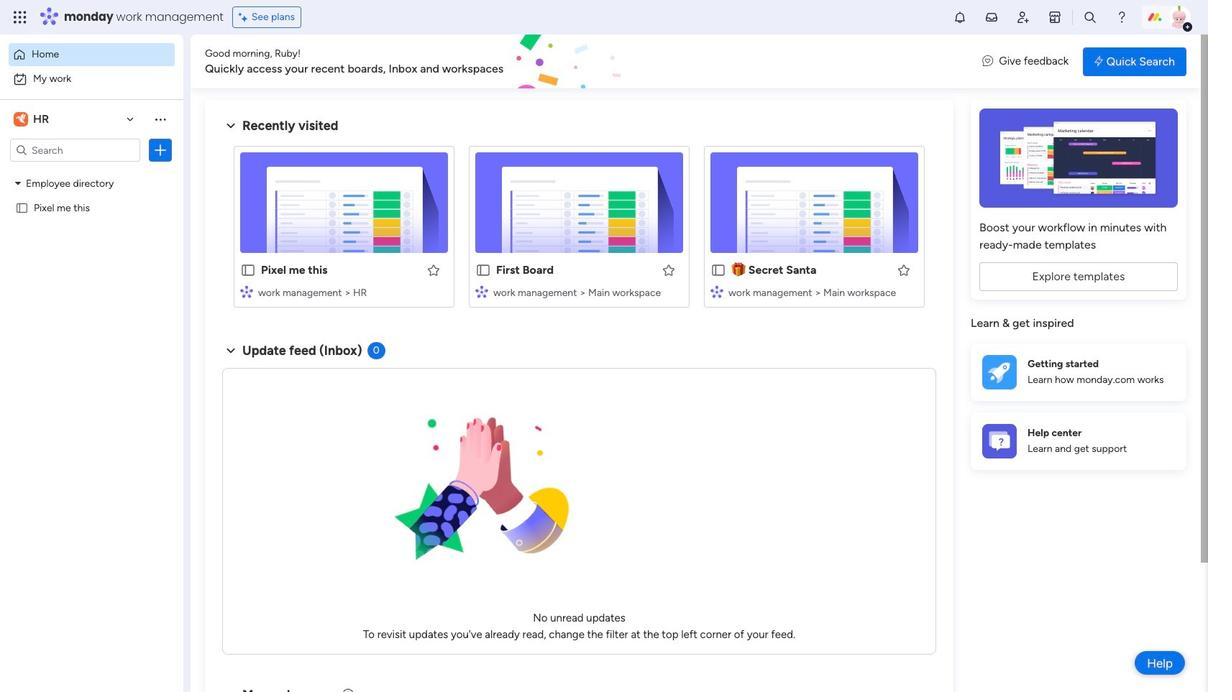 Task type: locate. For each thing, give the bounding box(es) containing it.
0 horizontal spatial add to favorites image
[[427, 263, 441, 277]]

workspace options image
[[153, 112, 168, 126]]

search everything image
[[1083, 10, 1098, 24]]

help image
[[1115, 10, 1129, 24]]

update feed image
[[985, 10, 999, 24]]

quick search results list box
[[222, 134, 936, 325]]

0 element
[[367, 342, 385, 360]]

v2 bolt switch image
[[1095, 54, 1103, 69]]

templates image image
[[984, 109, 1174, 208]]

caret down image
[[15, 178, 21, 188]]

1 vertical spatial option
[[9, 68, 175, 91]]

options image
[[153, 143, 168, 158]]

monday marketplace image
[[1048, 10, 1062, 24]]

add to favorites image
[[897, 263, 911, 277]]

see plans image
[[239, 9, 252, 25]]

add to favorites image
[[427, 263, 441, 277], [662, 263, 676, 277]]

2 vertical spatial option
[[0, 170, 183, 173]]

option
[[9, 43, 175, 66], [9, 68, 175, 91], [0, 170, 183, 173]]

getting started element
[[971, 343, 1187, 401]]

public board image
[[15, 201, 29, 214], [240, 263, 256, 278], [475, 263, 491, 278], [711, 263, 726, 278]]

workspace image
[[14, 111, 28, 127], [16, 111, 26, 127]]

1 horizontal spatial add to favorites image
[[662, 263, 676, 277]]

1 add to favorites image from the left
[[427, 263, 441, 277]]

list box
[[0, 168, 183, 414]]

0 vertical spatial option
[[9, 43, 175, 66]]

help center element
[[971, 412, 1187, 470]]

v2 user feedback image
[[983, 53, 993, 70]]

public board image for add to favorites icon
[[711, 263, 726, 278]]



Task type: describe. For each thing, give the bounding box(es) containing it.
Search in workspace field
[[30, 142, 120, 159]]

select product image
[[13, 10, 27, 24]]

ruby anderson image
[[1168, 6, 1191, 29]]

close update feed (inbox) image
[[222, 342, 240, 360]]

close recently visited image
[[222, 117, 240, 134]]

lottie animation image
[[363, 380, 593, 611]]

public board image for 2nd add to favorites image from right
[[240, 263, 256, 278]]

2 workspace image from the left
[[16, 111, 26, 127]]

lottie animation element
[[363, 380, 593, 611]]

component image
[[711, 285, 724, 298]]

public board image for 1st add to favorites image from right
[[475, 263, 491, 278]]

workspace selection element
[[14, 111, 51, 128]]

invite members image
[[1016, 10, 1031, 24]]

1 workspace image from the left
[[14, 111, 28, 127]]

2 add to favorites image from the left
[[662, 263, 676, 277]]

notifications image
[[953, 10, 967, 24]]



Task type: vqa. For each thing, say whether or not it's contained in the screenshot.
Help image
yes



